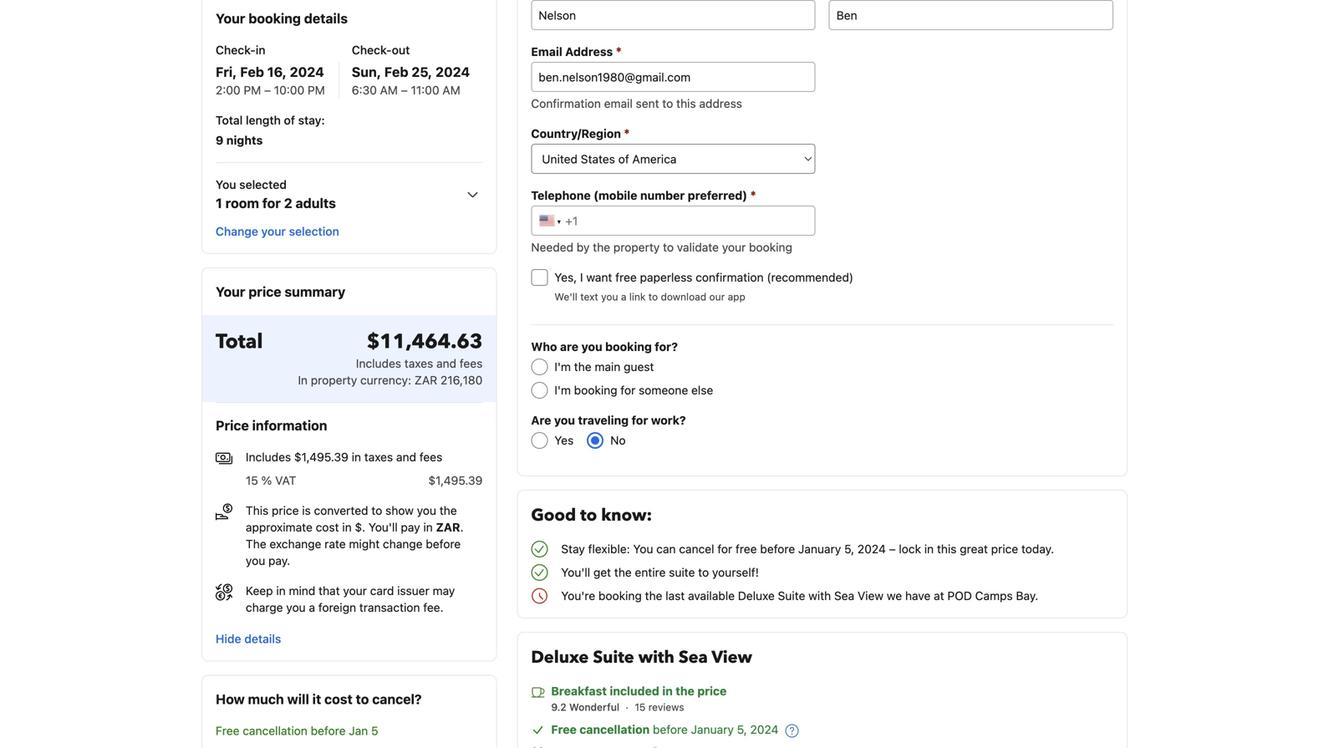 Task type: describe. For each thing, give the bounding box(es) containing it.
it
[[313, 691, 321, 707]]

– for 25,
[[401, 83, 408, 97]]

%
[[261, 474, 272, 488]]

you right are
[[582, 340, 603, 354]]

to right suite
[[698, 566, 709, 580]]

email
[[531, 45, 563, 59]]

a for link
[[621, 291, 627, 303]]

country/region *
[[531, 126, 630, 141]]

0 horizontal spatial sea
[[679, 646, 708, 669]]

1 vertical spatial january
[[691, 723, 734, 737]]

jan
[[349, 724, 368, 738]]

hide details button
[[209, 624, 288, 654]]

have
[[906, 589, 931, 603]]

this
[[246, 504, 269, 518]]

before inside . the exchange rate might change before you pay.
[[426, 537, 461, 551]]

check- for sun,
[[352, 43, 392, 57]]

your inside the keep in mind that your card issuer may charge you a foreign transaction fee.
[[343, 584, 367, 598]]

deluxe suite with sea view
[[531, 646, 753, 669]]

country/region
[[531, 127, 621, 141]]

foreign
[[318, 601, 356, 615]]

i'm for i'm booking for someone else
[[555, 383, 571, 397]]

6:30 am
[[352, 83, 398, 97]]

1 vertical spatial 5,
[[737, 723, 747, 737]]

for?
[[655, 340, 678, 354]]

that
[[319, 584, 340, 598]]

includes $1,495.39 in taxes and fees
[[246, 450, 443, 464]]

2 horizontal spatial your
[[722, 240, 746, 254]]

know:
[[602, 504, 652, 527]]

2024 for 16,
[[290, 64, 324, 80]]

main
[[595, 360, 621, 374]]

you're booking the last available deluxe suite with sea view we have at pod camps bay.
[[561, 589, 1039, 603]]

in right pay
[[424, 521, 433, 534]]

in up the converted
[[352, 450, 361, 464]]

1 vertical spatial $1,495.39
[[429, 474, 483, 488]]

fees inside includes taxes and fees in property currency: zar 216,180
[[460, 357, 483, 370]]

2024 for 5,
[[751, 723, 779, 737]]

total for total length of stay: 9 nights
[[216, 113, 243, 127]]

pay
[[401, 521, 420, 534]]

pay.
[[269, 554, 290, 568]]

available
[[688, 589, 735, 603]]

1 vertical spatial free
[[736, 542, 757, 556]]

how
[[216, 691, 245, 707]]

. the exchange rate might change before you pay.
[[246, 521, 464, 568]]

free cancellation before january 5, 2024
[[551, 723, 779, 737]]

are you traveling for work?
[[531, 414, 686, 427]]

1 vertical spatial *
[[624, 126, 630, 141]]

0 vertical spatial with
[[809, 589, 831, 603]]

$11,464.63
[[367, 328, 483, 356]]

needed
[[531, 240, 574, 254]]

includes for taxes
[[356, 357, 401, 370]]

– for 16,
[[264, 83, 271, 97]]

can
[[657, 542, 676, 556]]

you up yes
[[554, 414, 575, 427]]

0 vertical spatial $1,495.39
[[294, 450, 349, 464]]

0 horizontal spatial and
[[396, 450, 416, 464]]

telephone (mobile number preferred) *
[[531, 188, 757, 202]]

you inside you selected 1 room for  2 adults
[[216, 178, 236, 192]]

cancellation for free cancellation before january 5, 2024
[[580, 723, 650, 737]]

0 horizontal spatial *
[[616, 44, 622, 59]]

issuer
[[397, 584, 430, 598]]

price inside "this price is converted to show you the approximate cost in $. you'll pay in"
[[272, 504, 299, 518]]

before up you're booking the last available deluxe suite with sea view we have at pod camps bay.
[[760, 542, 796, 556]]

currency:
[[360, 373, 411, 387]]

telephone
[[531, 189, 591, 202]]

0 vertical spatial your
[[261, 225, 286, 238]]

0 horizontal spatial with
[[639, 646, 675, 669]]

free cancellation before jan 5
[[216, 724, 378, 738]]

to right good
[[581, 504, 597, 527]]

good
[[531, 504, 576, 527]]

the
[[246, 537, 267, 551]]

0 vertical spatial suite
[[778, 589, 806, 603]]

no
[[611, 434, 626, 447]]

who are you booking for? element
[[531, 339, 1114, 399]]

yourself!
[[713, 566, 759, 580]]

check-in fri, feb 16, 2024 2:00 pm – 10:00 pm
[[216, 43, 325, 97]]

change your selection
[[216, 225, 339, 238]]

15 reviews
[[632, 702, 685, 713]]

details inside button
[[244, 632, 281, 646]]

(recommended)
[[767, 271, 854, 284]]

Double-check for typos text field
[[531, 62, 816, 92]]

1 vertical spatial suite
[[593, 646, 635, 669]]

1 horizontal spatial details
[[304, 10, 348, 26]]

email
[[604, 97, 633, 110]]

change your selection link
[[209, 217, 346, 247]]

breakfast included in the price
[[551, 685, 727, 698]]

hide
[[216, 632, 241, 646]]

our
[[710, 291, 725, 303]]

validate
[[677, 240, 719, 254]]

in left $.
[[342, 521, 352, 534]]

bay.
[[1016, 589, 1039, 603]]

are you traveling for work? element
[[518, 412, 1114, 449]]

the up reviews on the bottom
[[676, 685, 695, 698]]

in right lock
[[925, 542, 934, 556]]

in up reviews on the bottom
[[663, 685, 673, 698]]

total for total
[[216, 328, 263, 356]]

free for free cancellation before jan 5
[[216, 724, 240, 738]]

booking up guest
[[606, 340, 652, 354]]

flexible:
[[588, 542, 630, 556]]

in
[[298, 373, 308, 387]]

for up yourself!
[[718, 542, 733, 556]]

address
[[699, 97, 743, 110]]

2:00 pm
[[216, 83, 261, 97]]

guest
[[624, 360, 654, 374]]

.
[[460, 521, 464, 534]]

today.
[[1022, 542, 1055, 556]]

the left last
[[645, 589, 663, 603]]

fri,
[[216, 64, 237, 80]]

your booking details
[[216, 10, 348, 26]]

2
[[284, 195, 292, 211]]

fee.
[[423, 601, 444, 615]]

9.2
[[551, 702, 569, 713]]

approximate
[[246, 521, 313, 534]]

you inside the keep in mind that your card issuer may charge you a foreign transaction fee.
[[286, 601, 306, 615]]

out
[[392, 43, 410, 57]]

i'm booking for someone else
[[555, 383, 714, 397]]

you'll inside "this price is converted to show you the approximate cost in $. you'll pay in"
[[369, 521, 398, 534]]

a for foreign
[[309, 601, 315, 615]]

card
[[370, 584, 394, 598]]

0 horizontal spatial this
[[677, 97, 696, 110]]

yes,
[[555, 271, 577, 284]]

address
[[566, 45, 613, 59]]

last
[[666, 589, 685, 603]]

much
[[248, 691, 284, 707]]

download
[[661, 291, 707, 303]]

lock
[[899, 542, 922, 556]]

are
[[531, 414, 552, 427]]

16,
[[267, 64, 287, 80]]

change
[[383, 537, 423, 551]]

the right the get
[[615, 566, 632, 580]]

price left "summary"
[[249, 284, 282, 300]]

might
[[349, 537, 380, 551]]

property inside includes taxes and fees in property currency: zar 216,180
[[311, 373, 357, 387]]

confirmation email sent to this address
[[531, 97, 743, 110]]

pod
[[948, 589, 972, 603]]

1 horizontal spatial property
[[614, 240, 660, 254]]

1 horizontal spatial sea
[[835, 589, 855, 603]]

taxes inside includes taxes and fees in property currency: zar 216,180
[[405, 357, 433, 370]]

price up free cancellation before january 5, 2024
[[698, 685, 727, 698]]

you inside . the exchange rate might change before you pay.
[[246, 554, 265, 568]]

5
[[371, 724, 378, 738]]

who
[[531, 340, 557, 354]]

cancellation for free cancellation before jan 5
[[243, 724, 308, 738]]

number
[[641, 189, 685, 202]]

in inside the keep in mind that your card issuer may charge you a foreign transaction fee.
[[276, 584, 286, 598]]

to inside yes, i want free paperless confirmation (recommended) we'll text you a link to download our app
[[649, 291, 658, 303]]

wonderful
[[569, 702, 623, 713]]

email address *
[[531, 44, 622, 59]]

you inside "this price is converted to show you the approximate cost in $. you'll pay in"
[[417, 504, 437, 518]]

you selected 1 room for  2 adults
[[216, 178, 336, 211]]



Task type: locate. For each thing, give the bounding box(es) containing it.
a left link
[[621, 291, 627, 303]]

2 vertical spatial *
[[751, 188, 757, 202]]

0 vertical spatial total
[[216, 113, 243, 127]]

you up 1
[[216, 178, 236, 192]]

1 feb from the left
[[240, 64, 264, 80]]

1 vertical spatial includes
[[246, 450, 291, 464]]

vat
[[275, 474, 296, 488]]

yes
[[555, 434, 574, 447]]

sun,
[[352, 64, 381, 80]]

2 your from the top
[[216, 284, 245, 300]]

2 horizontal spatial *
[[751, 188, 757, 202]]

1 vertical spatial a
[[309, 601, 315, 615]]

confirmation
[[696, 271, 764, 284]]

includes taxes and fees in property currency: zar 216,180
[[298, 357, 483, 387]]

0 horizontal spatial feb
[[240, 64, 264, 80]]

suite down stay flexible: you can cancel for free before january 5, 2024 – lock in this great price today.
[[778, 589, 806, 603]]

to right the sent
[[663, 97, 674, 110]]

0 horizontal spatial free
[[616, 271, 637, 284]]

1 vertical spatial with
[[639, 646, 675, 669]]

taxes up show
[[364, 450, 393, 464]]

– inside check-in fri, feb 16, 2024 2:00 pm – 10:00 pm
[[264, 83, 271, 97]]

check- for fri,
[[216, 43, 256, 57]]

1 horizontal spatial $1,495.39
[[429, 474, 483, 488]]

details up check-in fri, feb 16, 2024 2:00 pm – 10:00 pm
[[304, 10, 348, 26]]

$1,495.39 up vat
[[294, 450, 349, 464]]

0 horizontal spatial you'll
[[369, 521, 398, 534]]

1 vertical spatial you
[[633, 542, 654, 556]]

0 horizontal spatial property
[[311, 373, 357, 387]]

you'll
[[369, 521, 398, 534], [561, 566, 591, 580]]

0 horizontal spatial 15
[[246, 474, 258, 488]]

cost
[[316, 521, 339, 534], [325, 691, 353, 707]]

price up approximate
[[272, 504, 299, 518]]

zar
[[436, 521, 460, 534]]

adults
[[296, 195, 336, 211]]

taxes down $11,464.63
[[405, 357, 433, 370]]

to left show
[[372, 504, 382, 518]]

15 for 15 reviews
[[635, 702, 646, 713]]

1 horizontal spatial your
[[343, 584, 367, 598]]

0 vertical spatial your
[[216, 10, 245, 26]]

1 horizontal spatial a
[[621, 291, 627, 303]]

2 horizontal spatial –
[[889, 542, 896, 556]]

sea up reviews on the bottom
[[679, 646, 708, 669]]

to down +1 text box
[[663, 240, 674, 254]]

may
[[433, 584, 455, 598]]

a
[[621, 291, 627, 303], [309, 601, 315, 615]]

feb inside 'check-out sun, feb 25, 2024 6:30 am – 11:00 am'
[[385, 64, 409, 80]]

15 left %
[[246, 474, 258, 488]]

property up paperless
[[614, 240, 660, 254]]

the inside who are you booking for? element
[[574, 360, 592, 374]]

with down stay flexible: you can cancel for free before january 5, 2024 – lock in this great price today.
[[809, 589, 831, 603]]

cancel?
[[372, 691, 422, 707]]

0 horizontal spatial your
[[261, 225, 286, 238]]

feb for 25,
[[385, 64, 409, 80]]

15 % vat
[[246, 474, 296, 488]]

1 vertical spatial you'll
[[561, 566, 591, 580]]

your
[[261, 225, 286, 238], [722, 240, 746, 254], [343, 584, 367, 598]]

free down "9.2"
[[551, 723, 577, 737]]

total up 9
[[216, 113, 243, 127]]

how much will it cost to cancel?
[[216, 691, 422, 707]]

1 vertical spatial cost
[[325, 691, 353, 707]]

you down the
[[246, 554, 265, 568]]

0 vertical spatial free
[[616, 271, 637, 284]]

0 vertical spatial 15
[[246, 474, 258, 488]]

you inside yes, i want free paperless confirmation (recommended) we'll text you a link to download our app
[[601, 291, 618, 303]]

the up zar
[[440, 504, 457, 518]]

price information
[[216, 418, 327, 434]]

0 vertical spatial fees
[[460, 357, 483, 370]]

0 vertical spatial 5,
[[845, 542, 855, 556]]

a inside the keep in mind that your card issuer may charge you a foreign transaction fee.
[[309, 601, 315, 615]]

1 horizontal spatial free
[[736, 542, 757, 556]]

includes up currency:
[[356, 357, 401, 370]]

to up jan
[[356, 691, 369, 707]]

view left we
[[858, 589, 884, 603]]

to right link
[[649, 291, 658, 303]]

1 your from the top
[[216, 10, 245, 26]]

1 vertical spatial fees
[[420, 450, 443, 464]]

1 horizontal spatial taxes
[[405, 357, 433, 370]]

1 horizontal spatial check-
[[352, 43, 392, 57]]

includes up %
[[246, 450, 291, 464]]

feb down out
[[385, 64, 409, 80]]

1 horizontal spatial you
[[633, 542, 654, 556]]

for left work?
[[632, 414, 648, 427]]

total down your price summary
[[216, 328, 263, 356]]

0 vertical spatial details
[[304, 10, 348, 26]]

for inside you selected 1 room for  2 adults
[[262, 195, 281, 211]]

booking down the get
[[599, 589, 642, 603]]

great
[[960, 542, 988, 556]]

1 horizontal spatial 5,
[[845, 542, 855, 556]]

your for your price summary
[[216, 284, 245, 300]]

1 horizontal spatial free
[[551, 723, 577, 737]]

you'll get the entire suite to yourself!
[[561, 566, 759, 580]]

you left can
[[633, 542, 654, 556]]

a down mind
[[309, 601, 315, 615]]

in inside check-in fri, feb 16, 2024 2:00 pm – 10:00 pm
[[256, 43, 266, 57]]

free
[[551, 723, 577, 737], [216, 724, 240, 738]]

of
[[284, 113, 295, 127]]

1 horizontal spatial –
[[401, 83, 408, 97]]

0 vertical spatial january
[[799, 542, 842, 556]]

1 vertical spatial property
[[311, 373, 357, 387]]

you down mind
[[286, 601, 306, 615]]

1 check- from the left
[[216, 43, 256, 57]]

None text field
[[829, 0, 1114, 30]]

1 vertical spatial your
[[216, 284, 245, 300]]

1 vertical spatial deluxe
[[531, 646, 589, 669]]

0 horizontal spatial free
[[216, 724, 240, 738]]

15 for 15 % vat
[[246, 474, 258, 488]]

i'm the main guest
[[555, 360, 654, 374]]

0 vertical spatial you
[[216, 178, 236, 192]]

property right in
[[311, 373, 357, 387]]

2024 for 25,
[[436, 64, 470, 80]]

your up confirmation
[[722, 240, 746, 254]]

1 vertical spatial and
[[396, 450, 416, 464]]

0 horizontal spatial –
[[264, 83, 271, 97]]

0 horizontal spatial taxes
[[364, 450, 393, 464]]

+1 text field
[[531, 206, 816, 236]]

charge
[[246, 601, 283, 615]]

0 vertical spatial view
[[858, 589, 884, 603]]

total
[[216, 113, 243, 127], [216, 328, 263, 356]]

cancellation down wonderful
[[580, 723, 650, 737]]

suite up included
[[593, 646, 635, 669]]

someone
[[639, 383, 689, 397]]

0 horizontal spatial details
[[244, 632, 281, 646]]

you'll up the you're
[[561, 566, 591, 580]]

booking
[[249, 10, 301, 26], [749, 240, 793, 254], [606, 340, 652, 354], [574, 383, 618, 397], [599, 589, 642, 603]]

2 feb from the left
[[385, 64, 409, 80]]

show
[[386, 504, 414, 518]]

0 horizontal spatial $1,495.39
[[294, 450, 349, 464]]

else
[[692, 383, 714, 397]]

1 horizontal spatial 15
[[635, 702, 646, 713]]

0 horizontal spatial check-
[[216, 43, 256, 57]]

0 horizontal spatial suite
[[593, 646, 635, 669]]

1 horizontal spatial deluxe
[[738, 589, 775, 603]]

cost up rate
[[316, 521, 339, 534]]

selection
[[289, 225, 339, 238]]

1 horizontal spatial fees
[[460, 357, 483, 370]]

scored 9.2 element
[[551, 702, 569, 713]]

for down guest
[[621, 383, 636, 397]]

this left great
[[937, 542, 957, 556]]

preferred)
[[688, 189, 748, 202]]

view down available
[[712, 646, 753, 669]]

1 vertical spatial total
[[216, 328, 263, 356]]

check- up fri,
[[216, 43, 256, 57]]

property
[[614, 240, 660, 254], [311, 373, 357, 387]]

feb
[[240, 64, 264, 80], [385, 64, 409, 80]]

1 horizontal spatial *
[[624, 126, 630, 141]]

0 vertical spatial sea
[[835, 589, 855, 603]]

price
[[249, 284, 282, 300], [272, 504, 299, 518], [992, 542, 1019, 556], [698, 685, 727, 698]]

before
[[426, 537, 461, 551], [760, 542, 796, 556], [653, 723, 688, 737], [311, 724, 346, 738]]

who are you booking for?
[[531, 340, 678, 354]]

1 vertical spatial taxes
[[364, 450, 393, 464]]

1 vertical spatial i'm
[[555, 383, 571, 397]]

1 vertical spatial view
[[712, 646, 753, 669]]

link
[[630, 291, 646, 303]]

a inside yes, i want free paperless confirmation (recommended) we'll text you a link to download our app
[[621, 291, 627, 303]]

booking down i'm the main guest
[[574, 383, 618, 397]]

(mobile
[[594, 189, 638, 202]]

breakfast
[[551, 685, 607, 698]]

exchange
[[270, 537, 322, 551]]

check- inside check-in fri, feb 16, 2024 2:00 pm – 10:00 pm
[[216, 43, 256, 57]]

free up yourself!
[[736, 542, 757, 556]]

you're
[[561, 589, 596, 603]]

1 horizontal spatial with
[[809, 589, 831, 603]]

2 check- from the left
[[352, 43, 392, 57]]

0 horizontal spatial a
[[309, 601, 315, 615]]

cancellation down much
[[243, 724, 308, 738]]

deluxe down yourself!
[[738, 589, 775, 603]]

app
[[728, 291, 746, 303]]

before down reviews on the bottom
[[653, 723, 688, 737]]

– inside 'check-out sun, feb 25, 2024 6:30 am – 11:00 am'
[[401, 83, 408, 97]]

details down charge on the left bottom of page
[[244, 632, 281, 646]]

check- up sun,
[[352, 43, 392, 57]]

cost inside "this price is converted to show you the approximate cost in $. you'll pay in"
[[316, 521, 339, 534]]

feb up 2:00 pm in the left top of the page
[[240, 64, 264, 80]]

0 horizontal spatial deluxe
[[531, 646, 589, 669]]

check- inside 'check-out sun, feb 25, 2024 6:30 am – 11:00 am'
[[352, 43, 392, 57]]

the down are
[[574, 360, 592, 374]]

your down change on the left top
[[216, 284, 245, 300]]

and inside includes taxes and fees in property currency: zar 216,180
[[437, 357, 457, 370]]

will
[[287, 691, 309, 707]]

1 horizontal spatial includes
[[356, 357, 401, 370]]

1 vertical spatial this
[[937, 542, 957, 556]]

your up foreign
[[343, 584, 367, 598]]

transaction
[[359, 601, 420, 615]]

* down email
[[624, 126, 630, 141]]

free up link
[[616, 271, 637, 284]]

deluxe up breakfast
[[531, 646, 589, 669]]

by
[[577, 240, 590, 254]]

confirmation
[[531, 97, 601, 110]]

you right the text
[[601, 291, 618, 303]]

0 horizontal spatial fees
[[420, 450, 443, 464]]

get
[[594, 566, 611, 580]]

$1,495.39 up .
[[429, 474, 483, 488]]

with up breakfast included in the price
[[639, 646, 675, 669]]

information
[[252, 418, 327, 434]]

feb for 16,
[[240, 64, 264, 80]]

your price summary
[[216, 284, 346, 300]]

total inside total length of stay: 9 nights
[[216, 113, 243, 127]]

your for your booking details
[[216, 10, 245, 26]]

2024 inside 'check-out sun, feb 25, 2024 6:30 am – 11:00 am'
[[436, 64, 470, 80]]

before left jan
[[311, 724, 346, 738]]

in left mind
[[276, 584, 286, 598]]

booking for you're booking the last available deluxe suite with sea view we have at pod camps bay.
[[599, 589, 642, 603]]

* right "preferred)"
[[751, 188, 757, 202]]

0 horizontal spatial view
[[712, 646, 753, 669]]

you up pay
[[417, 504, 437, 518]]

0 vertical spatial cost
[[316, 521, 339, 534]]

zar 216,180
[[415, 373, 483, 387]]

total length of stay: 9 nights
[[216, 113, 325, 147]]

booking up check-in fri, feb 16, 2024 2:00 pm – 10:00 pm
[[249, 10, 301, 26]]

2 i'm from the top
[[555, 383, 571, 397]]

your down 2
[[261, 225, 286, 238]]

fees up zar
[[420, 450, 443, 464]]

the
[[593, 240, 611, 254], [574, 360, 592, 374], [440, 504, 457, 518], [615, 566, 632, 580], [645, 589, 663, 603], [676, 685, 695, 698]]

reviews
[[649, 702, 685, 713]]

0 horizontal spatial includes
[[246, 450, 291, 464]]

– down 16,
[[264, 83, 271, 97]]

want
[[587, 271, 613, 284]]

booking for your booking details
[[249, 10, 301, 26]]

sent
[[636, 97, 660, 110]]

0 vertical spatial property
[[614, 240, 660, 254]]

traveling
[[578, 414, 629, 427]]

january up you're booking the last available deluxe suite with sea view we have at pod camps bay.
[[799, 542, 842, 556]]

1 vertical spatial details
[[244, 632, 281, 646]]

to inside "this price is converted to show you the approximate cost in $. you'll pay in"
[[372, 504, 382, 518]]

free for free cancellation before january 5, 2024
[[551, 723, 577, 737]]

yes, i want free paperless confirmation (recommended) we'll text you a link to download our app
[[555, 271, 854, 303]]

booking up (recommended)
[[749, 240, 793, 254]]

5,
[[845, 542, 855, 556], [737, 723, 747, 737]]

january down breakfast included in the price
[[691, 723, 734, 737]]

2 vertical spatial your
[[343, 584, 367, 598]]

2024 inside check-in fri, feb 16, 2024 2:00 pm – 10:00 pm
[[290, 64, 324, 80]]

converted
[[314, 504, 368, 518]]

in
[[256, 43, 266, 57], [352, 450, 361, 464], [342, 521, 352, 534], [424, 521, 433, 534], [925, 542, 934, 556], [276, 584, 286, 598], [663, 685, 673, 698]]

for left 2
[[262, 195, 281, 211]]

0 horizontal spatial january
[[691, 723, 734, 737]]

work?
[[651, 414, 686, 427]]

0 horizontal spatial you
[[216, 178, 236, 192]]

2024
[[290, 64, 324, 80], [436, 64, 470, 80], [858, 542, 886, 556], [751, 723, 779, 737]]

includes inside includes taxes and fees in property currency: zar 216,180
[[356, 357, 401, 370]]

0 vertical spatial this
[[677, 97, 696, 110]]

we
[[887, 589, 903, 603]]

1 horizontal spatial january
[[799, 542, 842, 556]]

before down zar
[[426, 537, 461, 551]]

deluxe
[[738, 589, 775, 603], [531, 646, 589, 669]]

fees up 'zar 216,180'
[[460, 357, 483, 370]]

the inside "this price is converted to show you the approximate cost in $. you'll pay in"
[[440, 504, 457, 518]]

1 horizontal spatial cancellation
[[580, 723, 650, 737]]

feb inside check-in fri, feb 16, 2024 2:00 pm – 10:00 pm
[[240, 64, 264, 80]]

0 vertical spatial taxes
[[405, 357, 433, 370]]

suite
[[778, 589, 806, 603], [593, 646, 635, 669]]

0 horizontal spatial cancellation
[[243, 724, 308, 738]]

0 vertical spatial you'll
[[369, 521, 398, 534]]

0 vertical spatial *
[[616, 44, 622, 59]]

free inside yes, i want free paperless confirmation (recommended) we'll text you a link to download our app
[[616, 271, 637, 284]]

25,
[[412, 64, 433, 80]]

0 vertical spatial i'm
[[555, 360, 571, 374]]

the right by
[[593, 240, 611, 254]]

1 vertical spatial your
[[722, 240, 746, 254]]

check-
[[216, 43, 256, 57], [352, 43, 392, 57]]

1 vertical spatial sea
[[679, 646, 708, 669]]

fees
[[460, 357, 483, 370], [420, 450, 443, 464]]

1 horizontal spatial suite
[[778, 589, 806, 603]]

text
[[581, 291, 599, 303]]

this down double-check for typos text box
[[677, 97, 696, 110]]

your up fri,
[[216, 10, 245, 26]]

nights
[[227, 133, 263, 147]]

1
[[216, 195, 222, 211]]

and up 'zar 216,180'
[[437, 357, 457, 370]]

0 vertical spatial includes
[[356, 357, 401, 370]]

view
[[858, 589, 884, 603], [712, 646, 753, 669]]

room
[[226, 195, 259, 211]]

15 down breakfast included in the price
[[635, 702, 646, 713]]

None text field
[[531, 0, 816, 30]]

and up show
[[396, 450, 416, 464]]

is
[[302, 504, 311, 518]]

good to know:
[[531, 504, 652, 527]]

includes for $1,495.39
[[246, 450, 291, 464]]

cost right it
[[325, 691, 353, 707]]

sea left we
[[835, 589, 855, 603]]

1 vertical spatial 15
[[635, 702, 646, 713]]

– right "6:30 am"
[[401, 83, 408, 97]]

price right great
[[992, 542, 1019, 556]]

1 horizontal spatial this
[[937, 542, 957, 556]]

free down how
[[216, 724, 240, 738]]

2 total from the top
[[216, 328, 263, 356]]

0 horizontal spatial 5,
[[737, 723, 747, 737]]

cancellation
[[580, 723, 650, 737], [243, 724, 308, 738]]

booking for i'm booking for someone else
[[574, 383, 618, 397]]

you'll right $.
[[369, 521, 398, 534]]

i'm for i'm the main guest
[[555, 360, 571, 374]]

1 horizontal spatial view
[[858, 589, 884, 603]]

1 total from the top
[[216, 113, 243, 127]]

1 i'm from the top
[[555, 360, 571, 374]]



Task type: vqa. For each thing, say whether or not it's contained in the screenshot.
the
yes



